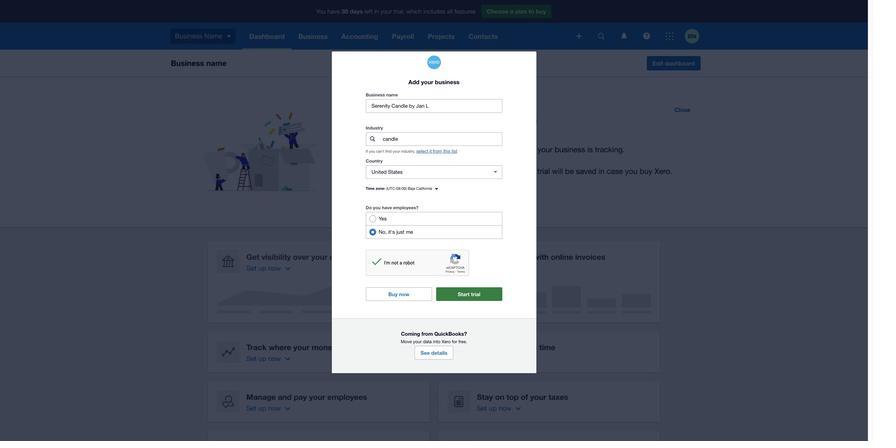 Task type: describe. For each thing, give the bounding box(es) containing it.
select it from this list button
[[416, 149, 457, 154]]

move
[[401, 339, 412, 344]]

me
[[406, 229, 413, 235]]

Business name field
[[366, 100, 502, 112]]

into
[[433, 339, 440, 344]]

have
[[382, 205, 392, 210]]

quickbooks?
[[434, 331, 467, 337]]

baja
[[408, 186, 415, 191]]

do you have employees?
[[366, 205, 418, 210]]

start trial
[[458, 291, 480, 297]]

you for have
[[373, 205, 381, 210]]

yes
[[379, 216, 387, 222]]

business
[[435, 78, 459, 85]]

see details button
[[415, 346, 453, 360]]

free.
[[458, 339, 467, 344]]

do you have employees? group
[[366, 212, 502, 239]]

Industry field
[[382, 133, 502, 146]]

start trial button
[[436, 287, 502, 301]]

08:00)
[[396, 186, 407, 191]]

from inside coming from quickbooks? move your data into xero for free.
[[421, 331, 433, 337]]

see details
[[421, 350, 447, 356]]

select
[[416, 149, 428, 154]]

name
[[386, 92, 398, 97]]

start
[[458, 291, 470, 297]]

do
[[366, 205, 372, 210]]

just
[[396, 229, 404, 235]]

xero
[[442, 339, 451, 344]]

coming from quickbooks? move your data into xero for free.
[[401, 331, 467, 344]]

business name
[[366, 92, 398, 97]]

list
[[452, 149, 457, 154]]

if you can't find your industry, select it from this list
[[366, 149, 457, 154]]

zone:
[[376, 186, 385, 191]]

can't
[[376, 149, 384, 153]]

no, it's just me
[[379, 229, 413, 235]]

buy now
[[388, 291, 409, 297]]

no,
[[379, 229, 387, 235]]

this
[[443, 149, 450, 154]]

see
[[421, 350, 430, 356]]

details
[[431, 350, 447, 356]]



Task type: locate. For each thing, give the bounding box(es) containing it.
industry
[[366, 125, 383, 131]]

0 vertical spatial you
[[369, 149, 375, 153]]

you right if
[[369, 149, 375, 153]]

your right find
[[393, 149, 400, 153]]

1 vertical spatial you
[[373, 205, 381, 210]]

your for quickbooks?
[[413, 339, 422, 344]]

employees?
[[393, 205, 418, 210]]

xero image
[[427, 56, 441, 69]]

industry,
[[401, 149, 415, 153]]

country
[[366, 158, 383, 164]]

find
[[385, 149, 392, 153]]

0 vertical spatial from
[[433, 149, 442, 154]]

business
[[366, 92, 385, 97]]

you right do at the left top
[[373, 205, 381, 210]]

2 vertical spatial your
[[413, 339, 422, 344]]

trial
[[471, 291, 480, 297]]

0 vertical spatial your
[[421, 78, 433, 85]]

time
[[366, 186, 375, 191]]

clear image
[[489, 165, 502, 179]]

Country field
[[366, 166, 486, 179]]

now
[[399, 291, 409, 297]]

you
[[369, 149, 375, 153], [373, 205, 381, 210]]

for
[[452, 339, 457, 344]]

buy now button
[[366, 287, 432, 301]]

your left the data
[[413, 339, 422, 344]]

from
[[433, 149, 442, 154], [421, 331, 433, 337]]

california
[[416, 186, 432, 191]]

buy
[[388, 291, 398, 297]]

it
[[429, 149, 432, 154]]

from up the data
[[421, 331, 433, 337]]

time zone: (utc-08:00) baja california
[[366, 186, 432, 191]]

your inside if you can't find your industry, select it from this list
[[393, 149, 400, 153]]

data
[[423, 339, 432, 344]]

it's
[[388, 229, 395, 235]]

your right add at the left
[[421, 78, 433, 85]]

add
[[408, 78, 419, 85]]

search icon image
[[370, 137, 375, 142]]

add your business
[[408, 78, 459, 85]]

coming
[[401, 331, 420, 337]]

your
[[421, 78, 433, 85], [393, 149, 400, 153], [413, 339, 422, 344]]

(utc-
[[386, 186, 396, 191]]

1 vertical spatial your
[[393, 149, 400, 153]]

if
[[366, 149, 368, 153]]

you inside if you can't find your industry, select it from this list
[[369, 149, 375, 153]]

you for can't
[[369, 149, 375, 153]]

1 vertical spatial from
[[421, 331, 433, 337]]

from right it
[[433, 149, 442, 154]]

your for can't
[[393, 149, 400, 153]]

your inside coming from quickbooks? move your data into xero for free.
[[413, 339, 422, 344]]



Task type: vqa. For each thing, say whether or not it's contained in the screenshot.
Add details LINK
no



